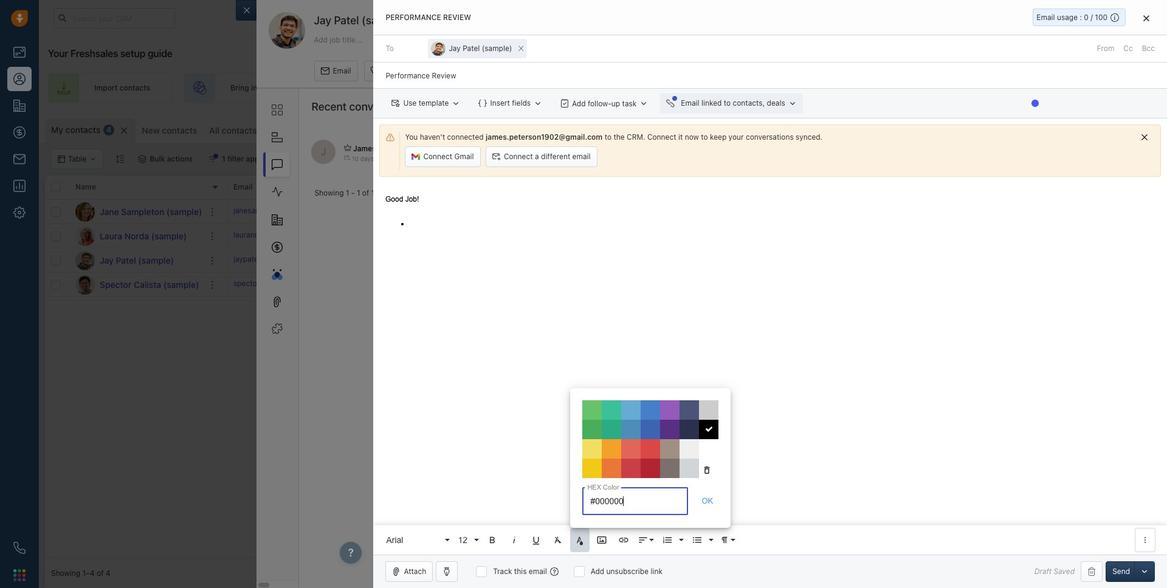 Task type: describe. For each thing, give the bounding box(es) containing it.
email down add job title...
[[333, 66, 351, 75]]

click
[[331, 255, 348, 264]]

press space to select this row. row containing spectorcalista@gmail.com
[[227, 273, 1161, 297]]

arial
[[386, 535, 403, 545]]

underline (⌘u) image
[[531, 535, 542, 546]]

patel inside press space to select this row. row
[[116, 255, 136, 265]]

bring
[[231, 84, 249, 93]]

(sample) up to
[[362, 14, 406, 27]]

call log
[[382, 66, 408, 75]]

to up the "can" on the top right of the page
[[701, 133, 708, 142]]

1 filter applied
[[222, 154, 272, 164]]

your up use
[[409, 84, 425, 93]]

sales inside want to see how crm gold can help you meet your sales goals? link
[[786, 144, 804, 153]]

now
[[685, 133, 699, 142]]

(sample) for press space to select this row. row containing spector calista (sample)
[[163, 279, 199, 290]]

close image
[[1144, 14, 1150, 22]]

press space to select this row. row containing janesampleton@gmail.com
[[227, 200, 1161, 224]]

ordered list image
[[662, 535, 673, 546]]

12 for 12 more...
[[283, 126, 291, 135]]

contacts inside button
[[1032, 124, 1063, 133]]

crm
[[667, 144, 684, 153]]

attach button
[[386, 562, 433, 582]]

it
[[679, 133, 683, 142]]

<james.peterson1902@gmail.com>
[[412, 144, 536, 153]]

calista
[[134, 279, 161, 290]]

0 horizontal spatial conversations
[[349, 100, 419, 113]]

connected
[[447, 133, 484, 142]]

note
[[439, 66, 455, 75]]

patel inside jay patel (sample) ×
[[463, 44, 480, 53]]

showing for showing 1–4 of 4
[[51, 569, 80, 578]]

ago
[[376, 155, 387, 162]]

task
[[622, 99, 637, 108]]

+
[[325, 255, 329, 264]]

to
[[386, 44, 394, 53]]

import for import contacts button
[[1007, 124, 1030, 133]]

work phone
[[325, 183, 367, 192]]

1 vertical spatial of
[[97, 569, 104, 578]]

italic (⌘i) image
[[509, 535, 520, 546]]

×
[[518, 41, 525, 54]]

how
[[651, 144, 665, 153]]

ok
[[702, 496, 713, 506]]

this
[[514, 567, 527, 576]]

more...
[[293, 126, 318, 135]]

up inside × dialog
[[612, 99, 620, 108]]

(sample) for press space to select this row. row containing laura norda (sample)
[[151, 231, 187, 241]]

linked
[[702, 99, 722, 108]]

more misc image
[[1140, 535, 1151, 546]]

peterson
[[378, 144, 410, 153]]

website
[[259, 84, 287, 93]]

10
[[352, 155, 359, 162]]

jaypatelsample@gmail.com + click to add
[[233, 255, 372, 264]]

showing 1–4 of 4
[[51, 569, 110, 578]]

to left "add"
[[350, 255, 357, 264]]

(sample) for press space to select this row. row containing jane sampleton (sample)
[[166, 206, 202, 217]]

press space to select this row. row containing laura norda (sample)
[[45, 224, 227, 249]]

performance
[[386, 13, 441, 22]]

to inside button
[[724, 99, 731, 108]]

your up follow- at the right top of the page
[[577, 84, 593, 93]]

sales owner
[[689, 183, 733, 192]]

(sample) inside jay patel (sample) ×
[[482, 44, 512, 53]]

showing 1 - 1 of 1
[[315, 189, 375, 198]]

haven't
[[420, 133, 445, 142]]

work
[[325, 183, 343, 192]]

row group containing janesampleton@gmail.com
[[227, 200, 1161, 297]]

bulk actions button
[[130, 149, 201, 170]]

set up your sales pipeline link
[[806, 73, 965, 103]]

sales inside the set up your sales pipeline "link"
[[895, 84, 913, 93]]

connect for connect a different email
[[504, 152, 533, 161]]

import contacts button
[[991, 119, 1069, 139]]

to left the
[[605, 133, 612, 142]]

import for import contacts link at the left of page
[[94, 84, 118, 93]]

new contacts
[[142, 125, 197, 136]]

outgoing image
[[344, 155, 350, 161]]

synced.
[[796, 133, 823, 142]]

filter
[[227, 154, 244, 164]]

jane sampleton (sample)
[[100, 206, 202, 217]]


[[705, 426, 713, 433]]

the
[[614, 133, 625, 142]]

team inside invite your team link
[[427, 84, 444, 93]]

s image
[[75, 275, 95, 295]]

your inside "link"
[[877, 84, 893, 93]]

use template button
[[386, 93, 467, 114]]

freshworks switcher image
[[13, 570, 26, 582]]

press space to select this row. row containing jaypatelsample@gmail.com
[[227, 249, 1161, 273]]

jaypatelsample@gmail.com
[[233, 255, 327, 264]]

performance review
[[386, 13, 471, 22]]

your freshsales setup guide
[[48, 48, 172, 59]]

add for add contact
[[1112, 124, 1126, 133]]

route
[[525, 84, 545, 93]]

new
[[142, 125, 160, 136]]

insert fields button
[[473, 93, 548, 114]]

import contacts for import contacts button
[[1007, 124, 1063, 133]]

color
[[603, 484, 619, 491]]

all
[[1062, 18, 1070, 27]]

12 more... button
[[266, 122, 325, 139]]

bring in website leads
[[231, 84, 308, 93]]

create sales sequence
[[693, 84, 772, 93]]

recent
[[312, 100, 347, 113]]

phone image
[[13, 542, 26, 554]]

contacts,
[[733, 99, 765, 108]]

laura norda (sample)
[[100, 231, 187, 241]]

janesampleton@gmail.com link
[[233, 205, 325, 218]]

usage
[[1057, 13, 1078, 22]]

add job title...
[[314, 35, 362, 44]]

l image
[[75, 226, 95, 246]]

1 vertical spatial 4
[[106, 569, 110, 578]]

actions
[[167, 154, 193, 164]]

name
[[75, 183, 96, 192]]

jaypatelsample@gmail.com link
[[233, 254, 327, 267]]

0 vertical spatial patel
[[334, 14, 359, 27]]

0 vertical spatial jay patel (sample)
[[314, 14, 406, 27]]

Search your CRM... text field
[[54, 8, 175, 29]]

status
[[781, 183, 804, 192]]

deal
[[1039, 84, 1054, 93]]

customize table
[[920, 124, 977, 133]]

contacts right my
[[65, 125, 101, 135]]

container_wx8msf4aqz5i3rn1 image for customize
[[908, 125, 917, 133]]

add deal
[[1023, 84, 1054, 93]]

team inside route leads to your team link
[[595, 84, 612, 93]]

see all details button
[[1029, 12, 1102, 33]]

sales inside create sales sequence link
[[718, 84, 736, 93]]

j image for jay patel (sample)
[[75, 251, 95, 270]]

email usage : 0 / 100
[[1037, 13, 1108, 22]]

add follow-up task
[[572, 99, 637, 108]]

hex
[[588, 484, 601, 491]]

insert
[[490, 99, 510, 108]]

import contacts group
[[991, 119, 1090, 139]]

janesampleton@gmail.com
[[233, 206, 325, 215]]

add contact
[[1112, 124, 1155, 133]]

0 horizontal spatial email
[[529, 567, 547, 576]]

email linked to contacts, deals
[[681, 99, 785, 108]]

1–4
[[82, 569, 95, 578]]

1 left -
[[346, 189, 349, 198]]

container_wx8msf4aqz5i3rn1 image for bulk
[[138, 155, 147, 164]]

to up 'add follow-up task'
[[568, 84, 575, 93]]

1 right phone
[[371, 189, 375, 198]]

laura
[[100, 231, 122, 241]]

my contacts link
[[51, 124, 101, 136]]



Task type: locate. For each thing, give the bounding box(es) containing it.
1 vertical spatial jay
[[449, 44, 461, 53]]

up right set
[[866, 84, 875, 93]]

2 horizontal spatial sales
[[895, 84, 913, 93]]

deals
[[767, 99, 785, 108]]

0 vertical spatial clear formatting image
[[702, 465, 713, 476]]

add inside button
[[1112, 124, 1126, 133]]

100
[[1095, 13, 1108, 22]]

1 horizontal spatial container_wx8msf4aqz5i3rn1 image
[[209, 155, 217, 164]]

connect down haven't
[[423, 152, 452, 161]]

contact
[[1128, 124, 1155, 133]]

0 horizontal spatial jay patel (sample)
[[100, 255, 174, 265]]

4 right 1–4
[[106, 569, 110, 578]]

container_wx8msf4aqz5i3rn1 image left the bulk
[[138, 155, 147, 164]]

0 horizontal spatial connect
[[423, 152, 452, 161]]

bcc
[[1142, 44, 1155, 53]]

1 vertical spatial conversations
[[746, 133, 794, 142]]

all
[[209, 125, 219, 136]]

container_wx8msf4aqz5i3rn1 image inside 1 filter applied button
[[209, 155, 217, 164]]

1 j image from the top
[[75, 202, 95, 222]]

track this email
[[493, 567, 547, 576]]

j image up s icon
[[75, 251, 95, 270]]

0 vertical spatial conversations
[[349, 100, 419, 113]]

1 inside button
[[222, 154, 225, 164]]

container_wx8msf4aqz5i3rn1 image left customize
[[908, 125, 917, 133]]

1 vertical spatial 12
[[458, 535, 468, 545]]

insert link (⌘k) image
[[619, 535, 629, 546]]

12 right arial dropdown button
[[458, 535, 468, 545]]

jay
[[314, 14, 331, 27], [449, 44, 461, 53], [100, 255, 114, 265]]

0 vertical spatial of
[[362, 189, 369, 198]]

0 horizontal spatial leads
[[289, 84, 308, 93]]

ok button
[[696, 489, 719, 513]]

2 horizontal spatial jay
[[449, 44, 461, 53]]

setup
[[120, 48, 145, 59]]

12 button
[[454, 528, 481, 553]]

row group
[[45, 200, 227, 297], [227, 200, 1161, 297]]

1 horizontal spatial team
[[595, 84, 612, 93]]

hotspot (open by clicking or pressing space/enter) alert dialog
[[1028, 96, 1043, 112]]

review
[[443, 13, 471, 22]]

12 inside 12 popup button
[[458, 535, 468, 545]]

want
[[608, 144, 626, 153]]

cell
[[501, 200, 592, 224], [592, 200, 683, 224], [683, 200, 775, 224], [775, 200, 866, 224], [866, 200, 957, 224], [957, 200, 1161, 224], [410, 224, 501, 248], [501, 224, 592, 248], [592, 224, 683, 248], [683, 224, 775, 248], [775, 224, 866, 248], [866, 224, 957, 248], [957, 224, 1161, 248], [410, 249, 501, 272], [501, 249, 592, 272], [592, 249, 683, 272], [683, 249, 775, 272], [775, 249, 866, 272], [866, 249, 957, 272], [957, 249, 1161, 272], [410, 273, 501, 297], [501, 273, 592, 297], [592, 273, 683, 297], [683, 273, 775, 297], [775, 273, 866, 297], [866, 273, 957, 297], [957, 273, 1161, 297]]

can
[[704, 144, 716, 153]]

gmail
[[454, 152, 474, 161]]

call
[[382, 66, 395, 75]]

patel up "title..."
[[334, 14, 359, 27]]

1 horizontal spatial email
[[572, 152, 591, 161]]

phone element
[[7, 536, 32, 561]]

1 horizontal spatial connect
[[504, 152, 533, 161]]

1 vertical spatial j image
[[75, 251, 95, 270]]

(sample) right calista
[[163, 279, 199, 290]]

showing
[[315, 189, 344, 198], [51, 569, 80, 578]]

j image left jane
[[75, 202, 95, 222]]

invite your team link
[[342, 73, 466, 103]]

12 left "more..."
[[283, 126, 291, 135]]

1 horizontal spatial patel
[[334, 14, 359, 27]]

1 horizontal spatial up
[[866, 84, 875, 93]]

patel down the 22 button
[[463, 44, 480, 53]]

1 filter applied button
[[201, 149, 280, 170]]

1 row group from the left
[[45, 200, 227, 297]]

to
[[568, 84, 575, 93], [724, 99, 731, 108], [605, 133, 612, 142], [701, 133, 708, 142], [628, 144, 635, 153], [350, 255, 357, 264]]

2 team from the left
[[595, 84, 612, 93]]

up left task
[[612, 99, 620, 108]]

next
[[416, 183, 433, 192]]

1 vertical spatial showing
[[51, 569, 80, 578]]

import
[[94, 84, 118, 93], [1007, 124, 1030, 133]]

james
[[353, 144, 376, 153]]

0 horizontal spatial of
[[97, 569, 104, 578]]

james.peterson1902@gmail.com
[[486, 133, 603, 142]]

sales down synced.
[[786, 144, 804, 153]]

team up template
[[427, 84, 444, 93]]

spector calista (sample)
[[100, 279, 199, 290]]

hex color
[[588, 484, 619, 491]]

follow-
[[588, 99, 612, 108]]

spectorcalista@gmail.com
[[233, 279, 324, 288]]

add for add job title...
[[314, 35, 328, 44]]

gold
[[686, 144, 702, 153]]

1 vertical spatial import contacts
[[1007, 124, 1063, 133]]

set up your sales pipeline
[[853, 84, 943, 93]]

conversations inside × dialog
[[746, 133, 794, 142]]

0 vertical spatial 12
[[283, 126, 291, 135]]

cc
[[1124, 44, 1133, 53]]

import contacts inside button
[[1007, 124, 1063, 133]]

import contacts down hotspot (open by clicking or pressing space/enter) alert dialog
[[1007, 124, 1063, 133]]

connect gmail button
[[405, 147, 481, 167]]

0 horizontal spatial team
[[427, 84, 444, 93]]

0 horizontal spatial import contacts
[[94, 84, 150, 93]]

add for add unsubscribe link
[[591, 567, 604, 576]]

patel
[[334, 14, 359, 27], [463, 44, 480, 53], [116, 255, 136, 265]]

1 vertical spatial clear formatting image
[[553, 535, 564, 546]]

leads right route
[[547, 84, 566, 93]]

up inside "link"
[[866, 84, 875, 93]]

0 vertical spatial email
[[572, 152, 591, 161]]

jay up note
[[449, 44, 461, 53]]

name row
[[45, 176, 227, 200]]

application containing arial
[[374, 183, 1167, 555]]

route leads to your team
[[525, 84, 612, 93]]

container_wx8msf4aqz5i3rn1 image inside customize table button
[[908, 125, 917, 133]]

jay inside jay patel (sample) ×
[[449, 44, 461, 53]]

0 vertical spatial import contacts
[[94, 84, 150, 93]]

0 vertical spatial j image
[[75, 202, 95, 222]]

spector
[[100, 279, 132, 290]]

jay inside press space to select this row. row
[[100, 255, 114, 265]]

press space to select this row. row
[[45, 200, 227, 224], [227, 200, 1161, 224], [45, 224, 227, 249], [227, 224, 1161, 249], [45, 249, 227, 273], [227, 249, 1161, 273], [45, 273, 227, 297], [227, 273, 1161, 297]]

contacts
[[120, 84, 150, 93], [1032, 124, 1063, 133], [65, 125, 101, 135], [162, 125, 197, 136], [222, 125, 257, 136]]

conversations up meet
[[746, 133, 794, 142]]

clear formatting image right underline (⌘u) image
[[553, 535, 564, 546]]

invite
[[388, 84, 407, 93]]

table
[[959, 124, 977, 133]]

container_wx8msf4aqz5i3rn1 image
[[908, 125, 917, 133], [138, 155, 147, 164], [209, 155, 217, 164]]

account
[[872, 183, 901, 192]]

add left the 'unsubscribe'
[[591, 567, 604, 576]]

connect a different email
[[504, 152, 591, 161]]

container_wx8msf4aqz5i3rn1 image left filter at the top left
[[209, 155, 217, 164]]

showing left -
[[315, 189, 344, 198]]

(sample) for press space to select this row. row containing jay patel (sample)
[[138, 255, 174, 265]]

(sample) down jane sampleton (sample) link
[[151, 231, 187, 241]]

1 horizontal spatial sales
[[786, 144, 804, 153]]

jay down laura
[[100, 255, 114, 265]]

1 horizontal spatial showing
[[315, 189, 344, 198]]

0 horizontal spatial import
[[94, 84, 118, 93]]

1 left /
[[1087, 10, 1091, 18]]

12 inside 12 more... button
[[283, 126, 291, 135]]

(sample) down 22
[[482, 44, 512, 53]]

4 inside my contacts 4
[[107, 125, 112, 135]]

up
[[866, 84, 875, 93], [612, 99, 620, 108]]

email right different
[[572, 152, 591, 161]]

leads right the website
[[289, 84, 308, 93]]

create
[[693, 84, 716, 93]]

of
[[362, 189, 369, 198], [97, 569, 104, 578]]

send
[[1113, 567, 1130, 576]]

clear formatting image
[[702, 465, 713, 476], [553, 535, 564, 546]]

0 horizontal spatial clear formatting image
[[553, 535, 564, 546]]

add down route leads to your team
[[572, 99, 586, 108]]

press space to select this row. row containing jay patel (sample)
[[45, 249, 227, 273]]

1 horizontal spatial leads
[[547, 84, 566, 93]]

1 horizontal spatial clear formatting image
[[702, 465, 713, 476]]

connect left a
[[504, 152, 533, 161]]

insert fields
[[490, 99, 531, 108]]

set
[[853, 84, 864, 93]]

press space to select this row. row containing jane sampleton (sample)
[[45, 200, 227, 224]]

0 horizontal spatial patel
[[116, 255, 136, 265]]

add for add deal
[[1023, 84, 1037, 93]]

2 j image from the top
[[75, 251, 95, 270]]

add for add follow-up task
[[572, 99, 586, 108]]

contacts down hotspot (open by clicking or pressing space/enter) alert dialog
[[1032, 124, 1063, 133]]

2 vertical spatial jay
[[100, 255, 114, 265]]

jay patel (sample) up "title..."
[[314, 14, 406, 27]]

2 horizontal spatial container_wx8msf4aqz5i3rn1 image
[[908, 125, 917, 133]]

want to see how crm gold can help you meet your sales goals? link
[[608, 143, 830, 154]]

phone
[[345, 183, 367, 192]]

2 row group from the left
[[227, 200, 1161, 297]]

1 vertical spatial import
[[1007, 124, 1030, 133]]

spector calista (sample) link
[[100, 279, 199, 291]]

0 vertical spatial import
[[94, 84, 118, 93]]

import inside button
[[1007, 124, 1030, 133]]

1 horizontal spatial jay patel (sample)
[[314, 14, 406, 27]]

contacts right all
[[222, 125, 257, 136]]

0 horizontal spatial up
[[612, 99, 620, 108]]

1 vertical spatial patel
[[463, 44, 480, 53]]

note button
[[421, 61, 462, 81]]

my
[[51, 125, 63, 135]]

0 horizontal spatial sales
[[718, 84, 736, 93]]

1 vertical spatial email
[[529, 567, 547, 576]]

1 leads from the left
[[289, 84, 308, 93]]

jay patel (sample) inside press space to select this row. row
[[100, 255, 174, 265]]

connect up how
[[647, 133, 676, 142]]

sales up email linked to contacts, deals button
[[718, 84, 736, 93]]

press space to select this row. row containing spector calista (sample)
[[45, 273, 227, 297]]

1 horizontal spatial import
[[1007, 124, 1030, 133]]

email
[[572, 152, 591, 161], [529, 567, 547, 576]]

row group containing jane sampleton (sample)
[[45, 200, 227, 297]]

jay up job
[[314, 14, 331, 27]]

use template
[[403, 99, 449, 108]]

1 team from the left
[[427, 84, 444, 93]]

conversations down invite
[[349, 100, 419, 113]]

see
[[637, 144, 649, 153]]

1 horizontal spatial of
[[362, 189, 369, 198]]

0 horizontal spatial 12
[[283, 126, 291, 135]]

2 horizontal spatial patel
[[463, 44, 480, 53]]

showing left 1–4
[[51, 569, 80, 578]]

1 left filter at the top left
[[222, 154, 225, 164]]

/
[[1091, 13, 1093, 22]]

email button
[[315, 61, 358, 81]]

of right 1–4
[[97, 569, 104, 578]]

dialog
[[236, 0, 1167, 589]]

laura norda (sample) link
[[100, 230, 187, 242]]

HEX Color text field
[[583, 488, 688, 516]]

showing for showing 1 - 1 of 1
[[315, 189, 344, 198]]

to inside button
[[628, 144, 635, 153]]

from
[[1097, 44, 1115, 53]]

1 vertical spatial up
[[612, 99, 620, 108]]

email down create
[[681, 99, 700, 108]]

(sample) up spector calista (sample)
[[138, 255, 174, 265]]

0 horizontal spatial container_wx8msf4aqz5i3rn1 image
[[138, 155, 147, 164]]

email inside button
[[572, 152, 591, 161]]

grid
[[45, 174, 1161, 559]]

import contacts for import contacts link at the left of page
[[94, 84, 150, 93]]

send button
[[1106, 562, 1137, 582]]

clear formatting image up ok button
[[702, 465, 713, 476]]

1 vertical spatial jay patel (sample)
[[100, 255, 174, 265]]

0 vertical spatial up
[[866, 84, 875, 93]]

contacts up actions
[[162, 125, 197, 136]]

dialog containing jay patel (sample)
[[236, 0, 1167, 589]]

0 horizontal spatial showing
[[51, 569, 80, 578]]

container_wx8msf4aqz5i3rn1 image inside bulk actions button
[[138, 155, 147, 164]]

add inside dialog
[[314, 35, 328, 44]]

add left deal on the top right of page
[[1023, 84, 1037, 93]]

your inside button
[[769, 144, 784, 153]]

import down hotspot (open by clicking or pressing space/enter) alert dialog
[[1007, 124, 1030, 133]]

import down your freshsales setup guide
[[94, 84, 118, 93]]

0 vertical spatial showing
[[315, 189, 344, 198]]

contacts down "setup"
[[120, 84, 150, 93]]

your up you
[[729, 133, 744, 142]]

1 horizontal spatial import contacts
[[1007, 124, 1063, 133]]

next activity
[[416, 183, 461, 192]]

your inside × dialog
[[729, 133, 744, 142]]

application
[[374, 183, 1167, 555]]

add left contact
[[1112, 124, 1126, 133]]

12 for 12
[[458, 535, 468, 545]]

j image
[[75, 202, 95, 222], [75, 251, 95, 270]]

1 horizontal spatial conversations
[[746, 133, 794, 142]]

bring in website leads link
[[184, 73, 329, 103]]

to right linked
[[724, 99, 731, 108]]

email right "this"
[[529, 567, 547, 576]]

my contacts 4
[[51, 125, 112, 135]]

-
[[351, 189, 355, 198]]

connect for connect gmail
[[423, 152, 452, 161]]

0 vertical spatial 4
[[107, 125, 112, 135]]

patel up 'spector'
[[116, 255, 136, 265]]

1 right -
[[357, 189, 360, 198]]

link
[[651, 567, 663, 576]]

add left job
[[314, 35, 328, 44]]

tags
[[598, 183, 615, 192]]

jay patel (sample) down norda
[[100, 255, 174, 265]]

import contacts down "setup"
[[94, 84, 150, 93]]

(sample) right sampleton
[[166, 206, 202, 217]]

of right -
[[362, 189, 369, 198]]

2 vertical spatial patel
[[116, 255, 136, 265]]

fields
[[512, 99, 531, 108]]

leads
[[289, 84, 308, 93], [547, 84, 566, 93]]

add
[[359, 255, 372, 264]]

job
[[330, 35, 340, 44]]

1 horizontal spatial jay
[[314, 14, 331, 27]]

customize
[[920, 124, 957, 133]]

:
[[1080, 13, 1082, 22]]

create sales sequence link
[[646, 73, 794, 103]]

 button
[[699, 420, 719, 440]]

james peterson <james.peterson1902@gmail.com>
[[353, 144, 536, 153]]

help
[[718, 144, 733, 153]]

0 vertical spatial jay
[[314, 14, 331, 27]]

2 horizontal spatial connect
[[647, 133, 676, 142]]

your right meet
[[769, 144, 784, 153]]

0 horizontal spatial jay
[[100, 255, 114, 265]]

a
[[535, 152, 539, 161]]

sales left pipeline
[[895, 84, 913, 93]]

2 leads from the left
[[547, 84, 566, 93]]

sales
[[689, 183, 709, 192]]

email left all
[[1037, 13, 1055, 22]]

× dialog
[[374, 0, 1167, 589]]

grid containing jane sampleton (sample)
[[45, 174, 1161, 559]]

email
[[1037, 13, 1055, 22], [333, 66, 351, 75], [681, 99, 700, 108], [233, 183, 253, 192]]

22 button
[[478, 23, 493, 34]]

team up 'add follow-up task'
[[595, 84, 612, 93]]

all contacts button
[[203, 119, 263, 143], [209, 125, 257, 136]]

your right set
[[877, 84, 893, 93]]

j image for jane sampleton (sample)
[[75, 202, 95, 222]]

4 right my contacts link
[[107, 125, 112, 135]]

add deal link
[[977, 73, 1076, 103]]

Write a subject line text field
[[374, 63, 1167, 88]]

press space to select this row. row containing lauranordasample@gmail.com
[[227, 224, 1161, 249]]

1 horizontal spatial 12
[[458, 535, 468, 545]]

to left see
[[628, 144, 635, 153]]

email down 1 filter applied button
[[233, 183, 253, 192]]



Task type: vqa. For each thing, say whether or not it's contained in the screenshot.
bottom Jay Patel (sample)
yes



